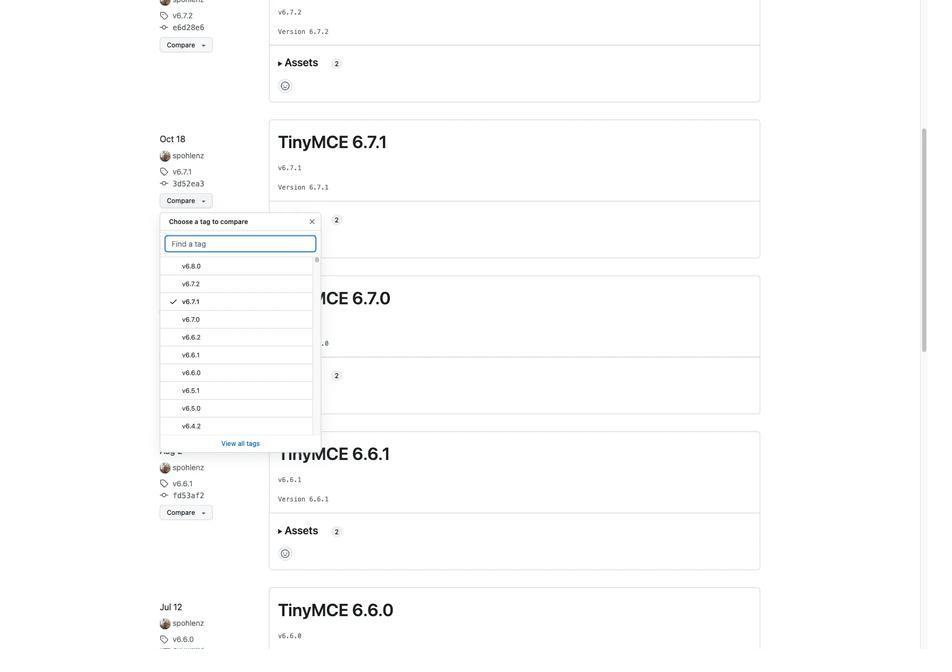 Task type: locate. For each thing, give the bounding box(es) containing it.
compare down fd53af2 link
[[167, 509, 195, 517]]

spohlenz for tinymce 6.7.0
[[173, 307, 204, 316]]

v6.8.0 link
[[160, 257, 313, 275]]

1 vertical spatial v6.6.0 link
[[160, 634, 194, 646]]

add or remove reactions image for v6.6.1 version 6.6.1
[[281, 550, 290, 559]]

6.7.2
[[310, 28, 329, 35]]

1 spohlenz link from the top
[[173, 151, 204, 160]]

v6.7.2 link up e6d28e6 link
[[160, 10, 193, 21]]

1 horizontal spatial 6.7.0
[[352, 288, 391, 308]]

version for tinymce 6.7.0
[[278, 340, 306, 347]]

assets down v6.7.1 version 6.7.1
[[285, 212, 318, 225]]

v6.7.1 link up v6.6.2 "link"
[[160, 293, 313, 311]]

1 spohlenz from the top
[[173, 151, 204, 160]]

spohlenz down 18
[[173, 151, 204, 160]]

0 vertical spatial @spohlenz image
[[160, 307, 171, 318]]

sep 5
[[160, 290, 183, 300]]

@spohlenz image down check image
[[160, 307, 171, 318]]

add or remove reactions image
[[281, 82, 290, 90], [281, 550, 290, 559]]

assets up add or remove reactions icon
[[285, 368, 318, 381]]

ecdd084 link
[[160, 335, 205, 344]]

1 vertical spatial tag image
[[160, 323, 169, 332]]

2 compare from the top
[[167, 197, 195, 205]]

@spohlenz image for tinymce 6.6.1
[[160, 463, 171, 474]]

compare button
[[160, 37, 213, 52], [160, 193, 213, 208], [160, 349, 213, 364], [160, 505, 213, 520]]

6.6.0
[[352, 600, 394, 620]]

0 vertical spatial 6.7.1
[[352, 132, 388, 152]]

0 vertical spatial v6.6.1 link
[[160, 346, 313, 364]]

@spohlenz image for sep 5
[[160, 307, 171, 318]]

commit image left 'fd53af2'
[[160, 491, 169, 500]]

tag image for tinymce 6.7.0
[[160, 323, 169, 332]]

spohlenz for tinymce 6.6.1
[[173, 463, 204, 472]]

fd53af2
[[173, 491, 205, 500]]

2
[[335, 60, 339, 68], [335, 216, 339, 224], [335, 372, 339, 380], [178, 446, 183, 456], [335, 528, 339, 536]]

0 horizontal spatial 6.6.1
[[310, 496, 329, 504]]

0 vertical spatial add or remove reactions image
[[281, 82, 290, 90]]

to
[[212, 218, 219, 226]]

1 commit image from the top
[[160, 23, 169, 32]]

tag image up fd53af2 link
[[160, 479, 169, 488]]

2 vertical spatial tag image
[[160, 479, 169, 488]]

1 tag image from the top
[[160, 167, 169, 176]]

compare down ecdd084 "link"
[[167, 353, 195, 361]]

2 for 6.6.1
[[335, 528, 339, 536]]

spohlenz down 12
[[173, 619, 204, 628]]

commit image
[[160, 491, 169, 500], [160, 647, 169, 650]]

4 spohlenz from the top
[[173, 619, 204, 628]]

v6.6.0 up v6.5.1
[[182, 369, 201, 376]]

@spohlenz image down the aug
[[160, 463, 171, 474]]

0 vertical spatial commit image
[[160, 23, 169, 32]]

1 vertical spatial commit image
[[160, 179, 169, 188]]

version inside v6.6.1 version 6.6.1
[[278, 496, 306, 504]]

compare button down 3d52ea3
[[160, 193, 213, 208]]

v6.7.1
[[278, 164, 302, 172], [173, 167, 192, 176], [182, 298, 199, 305]]

2 add or remove reactions image from the top
[[281, 550, 290, 559]]

v6.7.1 link up 3d52ea3 link
[[160, 166, 192, 177]]

v6.7.0 link up v6.6.2
[[160, 311, 313, 329]]

assets down 6.7.2
[[285, 56, 318, 68]]

3 version from the top
[[278, 340, 306, 347]]

1 vertical spatial tag image
[[160, 636, 169, 644]]

1 commit image from the top
[[160, 491, 169, 500]]

1 vertical spatial 6.6.1
[[310, 496, 329, 504]]

choose
[[169, 218, 193, 226]]

tag image up e6d28e6 link
[[160, 11, 169, 20]]

0 vertical spatial v6.7.2 link
[[160, 10, 193, 21]]

2 add or remove reactions element from the top
[[278, 235, 292, 249]]

v6.7.0 down tinymce 6.7.0 link
[[278, 321, 302, 328]]

3 @spohlenz image from the top
[[160, 463, 171, 474]]

compare
[[167, 41, 195, 48], [167, 197, 195, 205], [167, 353, 195, 361], [167, 509, 195, 517]]

tag image up 3d52ea3 link
[[160, 167, 169, 176]]

0 vertical spatial commit image
[[160, 491, 169, 500]]

@spohlenz image for tinymce 6.7.1
[[160, 151, 171, 162]]

6.7.0 inside v6.7.0 version 6.7.0
[[310, 340, 329, 347]]

v6.7.0 inside v6.7.0 version 6.7.0
[[278, 321, 302, 328]]

1 tinymce from the top
[[278, 132, 349, 152]]

6.7.0
[[352, 288, 391, 308], [310, 340, 329, 347]]

add or remove reactions element for tinymce 6.6.1
[[278, 547, 292, 561]]

6.6.1 inside v6.6.1 version 6.6.1
[[310, 496, 329, 504]]

e6d28e6 link
[[160, 23, 205, 32]]

spohlenz link down aug 2
[[173, 463, 204, 472]]

4 assets from the top
[[285, 524, 318, 537]]

commit image left ecdd084
[[160, 335, 169, 344]]

3 tag image from the top
[[160, 479, 169, 488]]

v6.6.1 link
[[160, 346, 313, 364], [160, 478, 193, 489]]

0 horizontal spatial 6.7.1
[[310, 184, 329, 191]]

tinymce 6.6.1
[[278, 444, 391, 464]]

v6.7.1 down 'tinymce 6.7.1' link
[[278, 164, 302, 172]]

tag image up ecdd084 "link"
[[160, 323, 169, 332]]

0 vertical spatial v6.7.1 link
[[160, 166, 192, 177]]

v6.7.1 for check image
[[182, 298, 199, 305]]

2 spohlenz from the top
[[173, 307, 204, 316]]

@spohlenz image
[[160, 307, 171, 318], [160, 619, 171, 630]]

tag image down jul
[[160, 636, 169, 644]]

1 horizontal spatial 6.7.1
[[352, 132, 388, 152]]

tag image for tinymce 6.7.1
[[160, 167, 169, 176]]

spohlenz
[[173, 151, 204, 160], [173, 307, 204, 316], [173, 463, 204, 472], [173, 619, 204, 628]]

2 @spohlenz image from the top
[[160, 619, 171, 630]]

3 assets from the top
[[285, 368, 318, 381]]

1 @spohlenz image from the top
[[160, 307, 171, 318]]

tinymce 6.7.0
[[278, 288, 391, 308]]

18
[[176, 134, 186, 144]]

3 compare from the top
[[167, 353, 195, 361]]

1 vertical spatial @spohlenz image
[[160, 151, 171, 162]]

commit image inside 3d52ea3 link
[[160, 179, 169, 188]]

close menu image
[[308, 217, 317, 226]]

v6.7.0
[[182, 316, 200, 323], [278, 321, 302, 328], [173, 323, 193, 332]]

0 vertical spatial 6.6.1
[[352, 444, 391, 464]]

compare button down e6d28e6
[[160, 37, 213, 52]]

assets
[[285, 56, 318, 68], [285, 212, 318, 225], [285, 368, 318, 381], [285, 524, 318, 537]]

compare down e6d28e6 link
[[167, 41, 195, 48]]

compare for tinymce 6.7.1
[[167, 197, 195, 205]]

v6.7.1 up 3d52ea3 link
[[173, 167, 192, 176]]

@spohlenz image up e6d28e6 link
[[160, 0, 171, 6]]

add or remove reactions image
[[281, 394, 290, 402]]

spohlenz link down check image
[[173, 307, 204, 316]]

v6.7.2 link
[[160, 10, 193, 21], [160, 275, 313, 293]]

tag image
[[160, 167, 169, 176], [160, 323, 169, 332], [160, 479, 169, 488]]

1 vertical spatial v6.6.1 link
[[160, 478, 193, 489]]

0 vertical spatial triangle down image
[[200, 41, 208, 49]]

commit image left 3d52ea3
[[160, 179, 169, 188]]

tag image for tinymce 6.6.1
[[160, 479, 169, 488]]

v6.6.2 link
[[160, 329, 313, 346]]

triangle down image
[[200, 41, 208, 49], [200, 509, 208, 518]]

2 vertical spatial @spohlenz image
[[160, 463, 171, 474]]

v6.6.0 link down v6.6.2 "link"
[[160, 364, 313, 382]]

1 vertical spatial 6.7.0
[[310, 340, 329, 347]]

triangle down image down 'fd53af2'
[[200, 509, 208, 518]]

version inside the v6.7.2 version 6.7.2
[[278, 28, 306, 35]]

3 spohlenz link from the top
[[173, 463, 204, 472]]

v6.6.1 version 6.6.1
[[278, 477, 329, 504]]

6.7.1 inside v6.7.1 version 6.7.1
[[310, 184, 329, 191]]

2 compare button from the top
[[160, 193, 213, 208]]

1 assets from the top
[[285, 56, 318, 68]]

v6.6.0 link down 12
[[160, 634, 194, 646]]

1 add or remove reactions image from the top
[[281, 82, 290, 90]]

2 commit image from the top
[[160, 179, 169, 188]]

2 assets from the top
[[285, 212, 318, 225]]

1 vertical spatial add or remove reactions image
[[281, 550, 290, 559]]

triangle down image down e6d28e6
[[200, 41, 208, 49]]

v6.6.1 link up 'v6.5.1' link
[[160, 346, 313, 364]]

1 vertical spatial triangle down image
[[200, 509, 208, 518]]

6.7.1
[[352, 132, 388, 152], [310, 184, 329, 191]]

3 add or remove reactions element from the top
[[278, 391, 292, 405]]

spohlenz down check image
[[173, 307, 204, 316]]

v6.6.0 down 12
[[173, 635, 194, 644]]

commit image left e6d28e6
[[160, 23, 169, 32]]

e6d28e6
[[173, 23, 205, 32]]

0 vertical spatial tag image
[[160, 11, 169, 20]]

v6.6.1
[[182, 351, 200, 359], [278, 477, 302, 484], [173, 479, 193, 488]]

tinymce
[[278, 132, 349, 152], [278, 288, 349, 308], [278, 444, 349, 464], [278, 600, 349, 620]]

3 tinymce from the top
[[278, 444, 349, 464]]

2 tag image from the top
[[160, 323, 169, 332]]

0 vertical spatial tag image
[[160, 167, 169, 176]]

commit image for tinymce 6.7.0
[[160, 335, 169, 344]]

jul 12
[[160, 602, 182, 612]]

2 commit image from the top
[[160, 647, 169, 650]]

0 horizontal spatial 6.7.0
[[310, 340, 329, 347]]

v6.7.1 version 6.7.1
[[278, 164, 329, 191]]

3 commit image from the top
[[160, 335, 169, 344]]

3d52ea3 link
[[160, 179, 205, 188]]

spohlenz link
[[173, 151, 204, 160], [173, 307, 204, 316], [173, 463, 204, 472], [173, 619, 204, 628]]

1 vertical spatial commit image
[[160, 647, 169, 650]]

v6.6.0 link
[[160, 364, 313, 382], [160, 634, 194, 646]]

6.6.1
[[352, 444, 391, 464], [310, 496, 329, 504]]

v6.6.0 down tinymce 6.6.0
[[278, 633, 329, 650]]

2 @spohlenz image from the top
[[160, 151, 171, 162]]

commit image for aug 2
[[160, 491, 169, 500]]

spohlenz down aug 2
[[173, 463, 204, 472]]

version inside v6.7.0 version 6.7.0
[[278, 340, 306, 347]]

v6.4.2
[[182, 422, 201, 430]]

4 compare button from the top
[[160, 505, 213, 520]]

3 compare button from the top
[[160, 349, 213, 364]]

v6.5.0
[[182, 405, 201, 412]]

commit image
[[160, 23, 169, 32], [160, 179, 169, 188], [160, 335, 169, 344]]

v6.7.0 version 6.7.0
[[278, 321, 329, 347]]

compare down 3d52ea3 link
[[167, 197, 195, 205]]

@spohlenz image
[[160, 0, 171, 6], [160, 151, 171, 162], [160, 463, 171, 474]]

choose a tag to compare
[[169, 218, 248, 226]]

jul
[[160, 602, 171, 612]]

assets for tinymce 6.7.0
[[285, 368, 318, 381]]

3 spohlenz from the top
[[173, 463, 204, 472]]

@spohlenz image down jul
[[160, 619, 171, 630]]

assets down v6.6.1 version 6.6.1 on the left
[[285, 524, 318, 537]]

1 version from the top
[[278, 28, 306, 35]]

v6.6.0
[[182, 369, 201, 376], [278, 633, 329, 650], [173, 635, 194, 644]]

compare button down 'fd53af2'
[[160, 505, 213, 520]]

spohlenz link down 18
[[173, 151, 204, 160]]

2 tinymce from the top
[[278, 288, 349, 308]]

0 vertical spatial @spohlenz image
[[160, 0, 171, 6]]

1 tag image from the top
[[160, 11, 169, 20]]

v6.6.1 down ecdd084
[[182, 351, 200, 359]]

v6.7.2 link down find a tag text field
[[160, 275, 313, 293]]

tinymce for tinymce 6.6.0
[[278, 600, 349, 620]]

v6.7.1 right check image
[[182, 298, 199, 305]]

v6.8.0
[[182, 262, 201, 270]]

@spohlenz image down oct
[[160, 151, 171, 162]]

check image
[[169, 297, 178, 306]]

commit image for tinymce 6.7.1
[[160, 179, 169, 188]]

commit image inside fd53af2 link
[[160, 491, 169, 500]]

4 compare from the top
[[167, 509, 195, 517]]

compare button down ecdd084
[[160, 349, 213, 364]]

spohlenz link for tinymce 6.6.1
[[173, 463, 204, 472]]

2 spohlenz link from the top
[[173, 307, 204, 316]]

v6.7.0 link
[[160, 311, 313, 329], [160, 322, 193, 333]]

4 tinymce from the top
[[278, 600, 349, 620]]

commit image down jul
[[160, 647, 169, 650]]

tag image
[[160, 11, 169, 20], [160, 636, 169, 644]]

v6.6.1 link up fd53af2 link
[[160, 478, 193, 489]]

commit image inside ecdd084 "link"
[[160, 335, 169, 344]]

2 tag image from the top
[[160, 636, 169, 644]]

4 version from the top
[[278, 496, 306, 504]]

version inside v6.7.1 version 6.7.1
[[278, 184, 306, 191]]

spohlenz for tinymce 6.7.1
[[173, 151, 204, 160]]

1 vertical spatial 6.7.1
[[310, 184, 329, 191]]

v6.4.2 link
[[160, 417, 313, 435]]

version for tinymce 6.6.1
[[278, 496, 306, 504]]

v6.7.2
[[278, 8, 302, 16], [173, 11, 193, 20], [182, 280, 200, 288]]

spohlenz link down 12
[[173, 619, 204, 628]]

version
[[278, 28, 306, 35], [278, 184, 306, 191], [278, 340, 306, 347], [278, 496, 306, 504]]

view
[[222, 440, 236, 448]]

0 vertical spatial 6.7.0
[[352, 288, 391, 308]]

compare button for tinymce 6.7.0
[[160, 349, 213, 364]]

v6.5.1
[[182, 387, 200, 394]]

1 vertical spatial v6.7.2 link
[[160, 275, 313, 293]]

4 add or remove reactions element from the top
[[278, 547, 292, 561]]

2 version from the top
[[278, 184, 306, 191]]

1 triangle down image from the top
[[200, 41, 208, 49]]

fd53af2 link
[[160, 491, 205, 500]]

tinymce for tinymce 6.7.0
[[278, 288, 349, 308]]

Find a tag text field
[[165, 235, 317, 252]]

1 vertical spatial @spohlenz image
[[160, 619, 171, 630]]

v6.7.1 link
[[160, 166, 192, 177], [160, 293, 313, 311]]

2 vertical spatial commit image
[[160, 335, 169, 344]]

add or remove reactions element
[[278, 79, 292, 93], [278, 235, 292, 249], [278, 391, 292, 405], [278, 547, 292, 561]]

v6.6.1 down tinymce 6.6.1 link
[[278, 477, 302, 484]]



Task type: describe. For each thing, give the bounding box(es) containing it.
tinymce 6.6.0 link
[[278, 600, 394, 620]]

2 for 6.7.1
[[335, 216, 339, 224]]

12
[[174, 602, 182, 612]]

tinymce 6.7.1 link
[[278, 132, 388, 152]]

tinymce 6.7.0 link
[[278, 288, 391, 308]]

version for tinymce 6.7.1
[[278, 184, 306, 191]]

tag image for v6.7.2
[[160, 11, 169, 20]]

5
[[177, 290, 183, 300]]

v6.6.1 inside v6.6.1 version 6.6.1
[[278, 477, 302, 484]]

tag image for v6.6.0
[[160, 636, 169, 644]]

view all tags
[[222, 440, 260, 448]]

v6.7.2 link for v6.7.1
[[160, 275, 313, 293]]

1 horizontal spatial 6.6.1
[[352, 444, 391, 464]]

v6.7.2 inside the v6.7.2 version 6.7.2
[[278, 8, 302, 16]]

add or remove reactions image for v6.7.2 version 6.7.2
[[281, 82, 290, 90]]

oct
[[160, 134, 174, 144]]

0 vertical spatial v6.6.0 link
[[160, 364, 313, 382]]

1 @spohlenz image from the top
[[160, 0, 171, 6]]

v6.7.0 link up ecdd084 "link"
[[160, 322, 193, 333]]

tinymce 6.7.1
[[278, 132, 388, 152]]

tinymce 6.6.1 link
[[278, 444, 391, 464]]

compare button for tinymce 6.7.1
[[160, 193, 213, 208]]

all
[[238, 440, 245, 448]]

v6.7.0 up v6.6.2
[[182, 316, 200, 323]]

tinymce for tinymce 6.7.1
[[278, 132, 349, 152]]

assets for tinymce 6.6.1
[[285, 524, 318, 537]]

commit image for jul 12
[[160, 647, 169, 650]]

ecdd084
[[173, 335, 205, 344]]

sep
[[160, 290, 175, 300]]

view all tags link
[[222, 440, 260, 448]]

tag
[[200, 218, 211, 226]]

2 for 6.7.0
[[335, 372, 339, 380]]

tags
[[247, 440, 260, 448]]

v6.5.1 link
[[160, 382, 313, 400]]

4 spohlenz link from the top
[[173, 619, 204, 628]]

v6.6.1 up fd53af2 link
[[173, 479, 193, 488]]

v6.5.0 link
[[160, 400, 313, 417]]

1 vertical spatial v6.7.1 link
[[160, 293, 313, 311]]

compare for tinymce 6.6.1
[[167, 509, 195, 517]]

2 triangle down image from the top
[[200, 509, 208, 518]]

spohlenz link for tinymce 6.7.1
[[173, 151, 204, 160]]

compare for tinymce 6.7.0
[[167, 353, 195, 361]]

v6.7.2 link for e6d28e6
[[160, 10, 193, 21]]

1 add or remove reactions element from the top
[[278, 79, 292, 93]]

add or remove reactions element for tinymce 6.7.0
[[278, 391, 292, 405]]

tinymce 6.6.0
[[278, 600, 394, 620]]

v6.7.1 for tag icon related to tinymce 6.7.1
[[173, 167, 192, 176]]

@spohlenz image for jul 12
[[160, 619, 171, 630]]

assets for tinymce 6.7.1
[[285, 212, 318, 225]]

3d52ea3
[[173, 179, 205, 188]]

oct 18
[[160, 134, 186, 144]]

v6.6.2
[[182, 333, 201, 341]]

aug 2
[[160, 446, 183, 456]]

v6.7.0 up ecdd084 "link"
[[173, 323, 193, 332]]

commit image inside e6d28e6 link
[[160, 23, 169, 32]]

v6.7.2 version 6.7.2
[[278, 8, 329, 35]]

triangle down image
[[200, 197, 208, 206]]

1 compare button from the top
[[160, 37, 213, 52]]

aug
[[160, 446, 175, 456]]

a
[[195, 218, 199, 226]]

add or remove reactions element for tinymce 6.7.1
[[278, 235, 292, 249]]

1 compare from the top
[[167, 41, 195, 48]]

compare button for tinymce 6.6.1
[[160, 505, 213, 520]]

compare
[[221, 218, 248, 226]]

v6.7.1 inside v6.7.1 version 6.7.1
[[278, 164, 302, 172]]

spohlenz link for tinymce 6.7.0
[[173, 307, 204, 316]]

tinymce for tinymce 6.6.1
[[278, 444, 349, 464]]



Task type: vqa. For each thing, say whether or not it's contained in the screenshot.
the django-auditlog link
no



